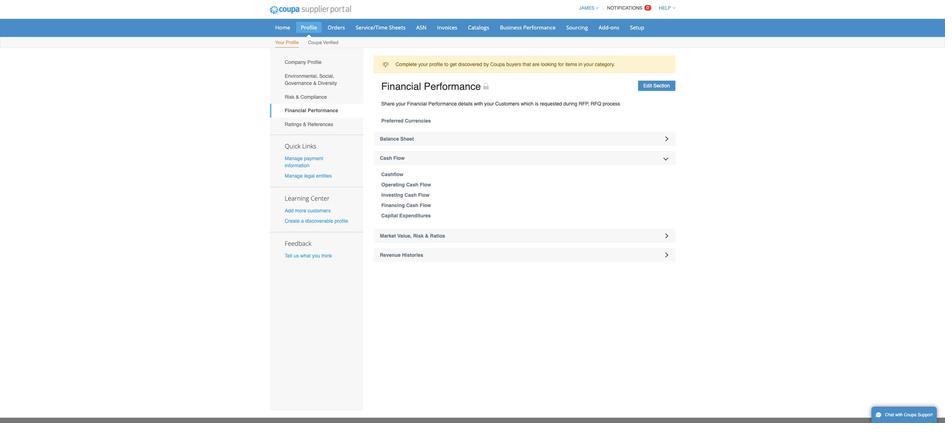 Task type: locate. For each thing, give the bounding box(es) containing it.
1 vertical spatial risk
[[413, 233, 424, 239]]

manage
[[285, 156, 303, 161], [285, 173, 303, 179]]

balance
[[380, 136, 399, 142]]

with
[[474, 101, 483, 107], [896, 413, 903, 418]]

flow for operating cash flow
[[420, 182, 431, 188]]

profile inside your profile link
[[286, 40, 299, 45]]

coupa left verified
[[308, 40, 322, 45]]

sourcing link
[[562, 22, 593, 33]]

1 horizontal spatial with
[[896, 413, 903, 418]]

manage for manage legal entities
[[285, 173, 303, 179]]

cash up expenditures
[[406, 203, 419, 209]]

invoices link
[[433, 22, 462, 33]]

business performance link
[[495, 22, 560, 33]]

profile inside company profile link
[[308, 60, 322, 65]]

operating cash flow
[[381, 182, 431, 188]]

coupa verified
[[308, 40, 339, 45]]

& left ratios
[[425, 233, 429, 239]]

0 vertical spatial profile
[[301, 24, 317, 31]]

coupa inside alert
[[490, 62, 505, 67]]

balance sheet
[[380, 136, 414, 142]]

share
[[381, 101, 395, 107]]

customers
[[308, 208, 331, 214]]

rfp,
[[579, 101, 590, 107]]

1 vertical spatial financial
[[407, 101, 427, 107]]

complete your profile to get discovered by coupa buyers that are looking for items in your category. alert
[[374, 56, 676, 73]]

governance
[[285, 80, 312, 86]]

profile up environmental, social, governance & diversity link
[[308, 60, 322, 65]]

profile down coupa supplier portal "image"
[[301, 24, 317, 31]]

financial performance
[[381, 81, 481, 92], [285, 108, 338, 114]]

profile right 'discoverable'
[[335, 219, 348, 224]]

with right chat
[[896, 413, 903, 418]]

flow for financing cash flow
[[420, 203, 431, 209]]

0 horizontal spatial profile
[[335, 219, 348, 224]]

revenue histories button
[[374, 248, 676, 262]]

customers
[[496, 101, 520, 107]]

0 vertical spatial coupa
[[308, 40, 322, 45]]

manage down information
[[285, 173, 303, 179]]

risk right value, at the left
[[413, 233, 424, 239]]

profile right 'your'
[[286, 40, 299, 45]]

1 manage from the top
[[285, 156, 303, 161]]

orders link
[[323, 22, 350, 33]]

manage up information
[[285, 156, 303, 161]]

2 horizontal spatial coupa
[[904, 413, 917, 418]]

manage legal entities
[[285, 173, 332, 179]]

0 vertical spatial financial performance
[[381, 81, 481, 92]]

sourcing
[[566, 24, 588, 31]]

2 manage from the top
[[285, 173, 303, 179]]

1 horizontal spatial profile
[[430, 62, 443, 67]]

complete your profile to get discovered by coupa buyers that are looking for items in your category.
[[396, 62, 615, 67]]

coupa
[[308, 40, 322, 45], [490, 62, 505, 67], [904, 413, 917, 418]]

performance
[[523, 24, 556, 31], [424, 81, 481, 92], [429, 101, 457, 107], [308, 108, 338, 114]]

manage for manage payment information
[[285, 156, 303, 161]]

2 vertical spatial coupa
[[904, 413, 917, 418]]

setup
[[630, 24, 645, 31]]

profile left to
[[430, 62, 443, 67]]

your right share
[[396, 101, 406, 107]]

cash flow button
[[374, 151, 676, 165]]

1 vertical spatial profile
[[286, 40, 299, 45]]

details
[[458, 101, 473, 107]]

james link
[[576, 5, 599, 11]]

profile
[[430, 62, 443, 67], [335, 219, 348, 224]]

cash up cashflow
[[380, 155, 392, 161]]

edit section link
[[638, 81, 676, 91]]

your left customers
[[484, 101, 494, 107]]

1 horizontal spatial coupa
[[490, 62, 505, 67]]

1 vertical spatial manage
[[285, 173, 303, 179]]

section
[[654, 83, 670, 89]]

with inside chat with coupa support button
[[896, 413, 903, 418]]

& left "diversity" at the left
[[313, 80, 317, 86]]

1 vertical spatial profile
[[335, 219, 348, 224]]

0 vertical spatial financial
[[381, 81, 421, 92]]

create
[[285, 219, 300, 224]]

0 vertical spatial with
[[474, 101, 483, 107]]

2 vertical spatial financial
[[285, 108, 306, 114]]

1 vertical spatial coupa
[[490, 62, 505, 67]]

financial performance link
[[270, 104, 363, 118]]

profile inside profile link
[[301, 24, 317, 31]]

revenue histories
[[380, 252, 423, 258]]

cash
[[380, 155, 392, 161], [406, 182, 419, 188], [405, 192, 417, 198], [406, 203, 419, 209]]

flow up investing cash flow
[[420, 182, 431, 188]]

0 horizontal spatial with
[[474, 101, 483, 107]]

looking
[[541, 62, 557, 67]]

coupa inside button
[[904, 413, 917, 418]]

1 vertical spatial with
[[896, 413, 903, 418]]

financial up ratings
[[285, 108, 306, 114]]

your
[[418, 62, 428, 67], [584, 62, 594, 67], [396, 101, 406, 107], [484, 101, 494, 107]]

preferred currencies
[[381, 118, 431, 124]]

you
[[312, 253, 320, 259]]

catalogs
[[468, 24, 489, 31]]

cash for operating
[[406, 182, 419, 188]]

financial performance down compliance
[[285, 108, 338, 114]]

think
[[322, 253, 332, 259]]

in
[[579, 62, 583, 67]]

company profile link
[[270, 56, 363, 69]]

2 vertical spatial profile
[[308, 60, 322, 65]]

risk down governance
[[285, 94, 295, 100]]

cash inside dropdown button
[[380, 155, 392, 161]]

financing cash flow
[[381, 203, 431, 209]]

financial performance down to
[[381, 81, 481, 92]]

navigation containing notifications 0
[[576, 1, 676, 15]]

ratios
[[430, 233, 445, 239]]

flow up expenditures
[[420, 203, 431, 209]]

0 vertical spatial manage
[[285, 156, 303, 161]]

0 horizontal spatial risk
[[285, 94, 295, 100]]

risk & compliance
[[285, 94, 327, 100]]

get
[[450, 62, 457, 67]]

ratings
[[285, 122, 302, 127]]

coupa verified link
[[308, 38, 339, 48]]

which
[[521, 101, 534, 107]]

legal
[[304, 173, 315, 179]]

cash flow
[[380, 155, 405, 161]]

tell us what you think
[[285, 253, 332, 259]]

0
[[647, 5, 649, 10]]

entities
[[316, 173, 332, 179]]

buyers
[[506, 62, 521, 67]]

1 horizontal spatial risk
[[413, 233, 424, 239]]

0 vertical spatial profile
[[430, 62, 443, 67]]

navigation
[[576, 1, 676, 15]]

requested
[[540, 101, 562, 107]]

balance sheet button
[[374, 132, 676, 146]]

performance right business
[[523, 24, 556, 31]]

cash up financing cash flow
[[405, 192, 417, 198]]

cash flow heading
[[374, 151, 676, 165]]

risk & compliance link
[[270, 90, 363, 104]]

1 vertical spatial financial performance
[[285, 108, 338, 114]]

manage inside "manage payment information"
[[285, 156, 303, 161]]

flow for investing cash flow
[[418, 192, 430, 198]]

service/time
[[356, 24, 388, 31]]

social,
[[319, 73, 334, 79]]

financial up currencies at the left top
[[407, 101, 427, 107]]

quick
[[285, 142, 301, 150]]

what
[[300, 253, 311, 259]]

coupa left support
[[904, 413, 917, 418]]

& inside environmental, social, governance & diversity
[[313, 80, 317, 86]]

0 vertical spatial risk
[[285, 94, 295, 100]]

flow down operating cash flow
[[418, 192, 430, 198]]

cash up investing cash flow
[[406, 182, 419, 188]]

coupa right by
[[490, 62, 505, 67]]

investing
[[381, 192, 403, 198]]

financial up share
[[381, 81, 421, 92]]

with right "details"
[[474, 101, 483, 107]]

home
[[275, 24, 290, 31]]

compliance
[[301, 94, 327, 100]]

flow up cashflow
[[394, 155, 405, 161]]

currencies
[[405, 118, 431, 124]]

1 horizontal spatial financial performance
[[381, 81, 481, 92]]

during
[[564, 101, 577, 107]]



Task type: describe. For each thing, give the bounding box(es) containing it.
performance left "details"
[[429, 101, 457, 107]]

environmental,
[[285, 73, 318, 79]]

links
[[302, 142, 316, 150]]

profile for your profile
[[286, 40, 299, 45]]

add-ons
[[599, 24, 620, 31]]

help link
[[656, 5, 676, 11]]

create a discoverable profile link
[[285, 219, 348, 224]]

help
[[659, 5, 671, 11]]

chat with coupa support button
[[872, 407, 937, 424]]

environmental, social, governance & diversity
[[285, 73, 337, 86]]

support
[[918, 413, 933, 418]]

learning center
[[285, 194, 330, 203]]

items
[[565, 62, 577, 67]]

sheets
[[389, 24, 406, 31]]

to
[[444, 62, 449, 67]]

environmental, social, governance & diversity link
[[270, 69, 363, 90]]

for
[[558, 62, 564, 67]]

edit
[[644, 83, 652, 89]]

ratings & references link
[[270, 118, 363, 131]]

rfq
[[591, 101, 601, 107]]

add-
[[599, 24, 610, 31]]

revenue histories heading
[[374, 248, 676, 262]]

your profile link
[[275, 38, 299, 48]]

chat
[[885, 413, 894, 418]]

0 horizontal spatial financial performance
[[285, 108, 338, 114]]

business performance
[[500, 24, 556, 31]]

a
[[301, 219, 304, 224]]

feedback
[[285, 240, 311, 248]]

is
[[535, 101, 539, 107]]

your right in
[[584, 62, 594, 67]]

profile link
[[296, 22, 322, 33]]

cashflow
[[381, 172, 404, 178]]

flow inside dropdown button
[[394, 155, 405, 161]]

performance up references
[[308, 108, 338, 114]]

expenditures
[[399, 213, 431, 219]]

us
[[294, 253, 299, 259]]

that
[[523, 62, 531, 67]]

revenue
[[380, 252, 401, 258]]

add
[[285, 208, 294, 214]]

verified
[[323, 40, 339, 45]]

market value, risk & ratios button
[[374, 229, 676, 243]]

market
[[380, 233, 396, 239]]

coupa supplier portal image
[[265, 1, 356, 19]]

complete
[[396, 62, 417, 67]]

add more customers link
[[285, 208, 331, 214]]

are
[[533, 62, 540, 67]]

cash for investing
[[405, 192, 417, 198]]

notifications
[[607, 5, 643, 11]]

center
[[311, 194, 330, 203]]

capital
[[381, 213, 398, 219]]

financing
[[381, 203, 405, 209]]

0 horizontal spatial coupa
[[308, 40, 322, 45]]

cash for financing
[[406, 203, 419, 209]]

asn
[[416, 24, 427, 31]]

setup link
[[626, 22, 649, 33]]

market value, risk & ratios
[[380, 233, 445, 239]]

learning
[[285, 194, 309, 203]]

asn link
[[412, 22, 431, 33]]

histories
[[402, 252, 423, 258]]

more
[[295, 208, 306, 214]]

your profile
[[275, 40, 299, 45]]

discoverable
[[305, 219, 333, 224]]

preferred
[[381, 118, 404, 124]]

& down governance
[[296, 94, 299, 100]]

discovered
[[458, 62, 482, 67]]

market value, risk & ratios heading
[[374, 229, 676, 243]]

balance sheet heading
[[374, 132, 676, 146]]

risk inside dropdown button
[[413, 233, 424, 239]]

create a discoverable profile
[[285, 219, 348, 224]]

edit section
[[644, 83, 670, 89]]

your
[[275, 40, 285, 45]]

service/time sheets link
[[351, 22, 410, 33]]

service/time sheets
[[356, 24, 406, 31]]

company
[[285, 60, 306, 65]]

performance up "details"
[[424, 81, 481, 92]]

add-ons link
[[594, 22, 624, 33]]

& right ratings
[[303, 122, 306, 127]]

manage payment information
[[285, 156, 323, 169]]

company profile
[[285, 60, 322, 65]]

add more customers
[[285, 208, 331, 214]]

payment
[[304, 156, 323, 161]]

business
[[500, 24, 522, 31]]

operating
[[381, 182, 405, 188]]

by
[[484, 62, 489, 67]]

investing cash flow
[[381, 192, 430, 198]]

your right complete at left top
[[418, 62, 428, 67]]

ratings & references
[[285, 122, 333, 127]]

profile inside alert
[[430, 62, 443, 67]]

& inside dropdown button
[[425, 233, 429, 239]]

ons
[[610, 24, 620, 31]]

profile for company profile
[[308, 60, 322, 65]]



Task type: vqa. For each thing, say whether or not it's contained in the screenshot.
Your Profile's Profile
yes



